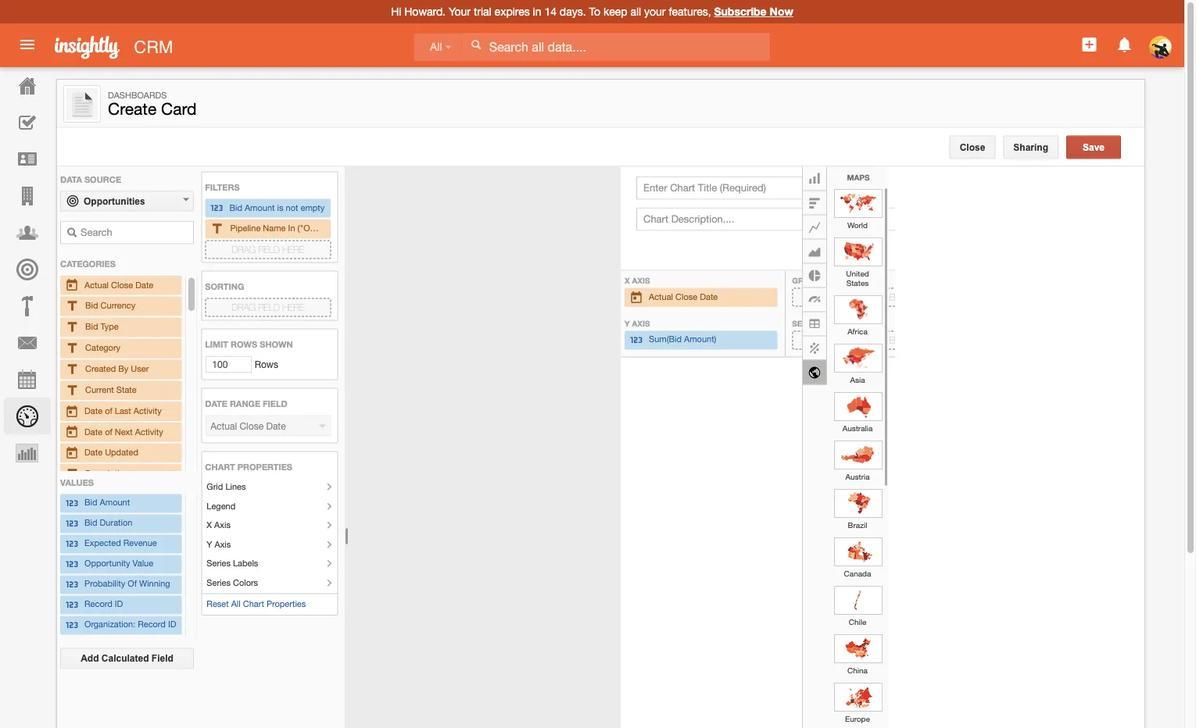 Task type: vqa. For each thing, say whether or not it's contained in the screenshot.
0032
no



Task type: describe. For each thing, give the bounding box(es) containing it.
probability
[[85, 579, 125, 590]]

actual close date link for categories
[[65, 277, 177, 293]]

bid duration link
[[65, 517, 177, 532]]

grid lines
[[207, 482, 246, 492]]

date for date of last activity
[[85, 406, 103, 416]]

close button
[[950, 136, 996, 159]]

value
[[133, 559, 153, 569]]

opportunities
[[84, 196, 145, 206]]

field for series drag field here
[[860, 335, 881, 346]]

add calculated field
[[81, 654, 174, 664]]

data
[[60, 174, 82, 185]]

sum(bid
[[649, 335, 682, 345]]

bid currency
[[85, 300, 135, 311]]

bid for bid duration
[[85, 518, 97, 529]]

pipeline
[[230, 223, 261, 233]]

reset
[[207, 599, 229, 610]]

Search text field
[[60, 221, 194, 244]]

close for categories
[[111, 280, 133, 290]]

your
[[449, 5, 471, 18]]

crm
[[134, 37, 173, 57]]

Search all data.... text field
[[462, 33, 770, 61]]

category link
[[65, 340, 177, 357]]

chart properties
[[205, 462, 292, 472]]

shown
[[260, 339, 293, 350]]

Chart Description.... text field
[[637, 208, 1019, 231]]

bid for bid currency
[[85, 300, 98, 311]]

limit
[[205, 339, 228, 350]]

of for next
[[105, 427, 112, 437]]

save button
[[1067, 136, 1122, 159]]

expires
[[495, 5, 530, 18]]

source
[[84, 174, 121, 185]]

labels
[[233, 559, 258, 569]]

bid amount is not empty link
[[210, 201, 326, 216]]

united states
[[846, 269, 869, 287]]

close inside button
[[960, 142, 986, 153]]

date for date updated
[[85, 447, 103, 458]]

activity for date of last activity
[[134, 406, 162, 416]]

card image
[[66, 88, 98, 120]]

bid amount link
[[65, 496, 177, 512]]

maps
[[847, 172, 870, 182]]

sum(bid amount)
[[649, 335, 717, 345]]

by
[[118, 364, 128, 374]]

add calculated field link
[[60, 649, 194, 670]]

opportunities link
[[60, 191, 194, 212]]

1 vertical spatial record
[[138, 620, 166, 630]]

days.
[[560, 5, 586, 18]]

probability of winning link
[[65, 578, 177, 593]]

sorting
[[205, 281, 244, 292]]

keep
[[604, 5, 628, 18]]

state
[[116, 385, 137, 395]]

opportunity value link
[[65, 557, 177, 573]]

in
[[533, 5, 542, 18]]

all
[[631, 5, 641, 18]]

user
[[131, 364, 149, 374]]

id inside organization: record id link
[[168, 620, 176, 630]]

actual close date for x axis
[[649, 292, 718, 302]]

features,
[[669, 5, 711, 18]]

howard.
[[405, 5, 446, 18]]

amount for name
[[245, 202, 275, 213]]

0 vertical spatial x
[[625, 276, 630, 285]]

expected revenue
[[85, 539, 157, 549]]

china
[[848, 666, 868, 675]]

0 vertical spatial x axis
[[625, 276, 650, 285]]

series for labels
[[207, 559, 231, 569]]

is
[[277, 202, 284, 213]]

amount for duration
[[100, 498, 130, 508]]

created
[[85, 364, 116, 374]]

states
[[847, 278, 869, 287]]

actual close date for categories
[[85, 280, 154, 290]]

save
[[1083, 142, 1105, 153]]

expected
[[85, 539, 121, 549]]

bid amount
[[85, 498, 130, 508]]

africa
[[848, 327, 868, 336]]

date range field
[[205, 399, 288, 409]]

chile
[[849, 617, 867, 626]]

categories
[[60, 259, 116, 269]]

empty
[[301, 202, 325, 213]]

world
[[848, 220, 868, 229]]

values
[[60, 478, 94, 488]]

group
[[793, 276, 821, 285]]

date for date range field
[[205, 399, 227, 409]]

series for colors
[[207, 578, 231, 588]]

reset all chart properties
[[207, 599, 306, 610]]

field down name
[[259, 244, 280, 255]]

not
[[286, 202, 298, 213]]

to
[[589, 5, 601, 18]]

bid type
[[85, 321, 119, 332]]

date of next activity link
[[65, 424, 177, 440]]

y inside rows group
[[207, 540, 212, 550]]

pipeline")
[[352, 223, 388, 233]]

last
[[115, 406, 131, 416]]

bid duration
[[85, 518, 132, 529]]

x inside rows group
[[207, 520, 212, 531]]

drag inside series drag field here
[[833, 335, 857, 346]]

subscribe
[[714, 5, 767, 18]]

card
[[161, 99, 197, 118]]

of
[[128, 579, 137, 590]]

date updated link
[[65, 445, 177, 461]]

revenue
[[123, 539, 157, 549]]

created by user link
[[65, 361, 177, 378]]

actual close date link for x axis
[[630, 290, 773, 306]]



Task type: locate. For each thing, give the bounding box(es) containing it.
0 horizontal spatial id
[[115, 600, 123, 610]]

1 vertical spatial activity
[[135, 427, 163, 437]]

1 horizontal spatial x
[[625, 276, 630, 285]]

description link
[[65, 466, 177, 482]]

of left next
[[105, 427, 112, 437]]

1 horizontal spatial y
[[625, 319, 630, 328]]

x axis inside rows group
[[207, 520, 231, 531]]

0 vertical spatial series
[[793, 319, 821, 328]]

0 vertical spatial properties
[[238, 462, 292, 472]]

0 vertical spatial chart
[[205, 462, 235, 472]]

date inside date of next activity link
[[85, 427, 103, 437]]

drag down states
[[833, 292, 857, 303]]

hi howard. your trial expires in 14 days. to keep all your features, subscribe now
[[391, 5, 794, 18]]

navigation
[[0, 67, 51, 472]]

0 vertical spatial all
[[430, 41, 442, 53]]

here inside group drag field here
[[883, 292, 905, 303]]

reset all chart properties link
[[207, 599, 306, 610]]

actual close date up currency
[[85, 280, 154, 290]]

0 horizontal spatial actual close date link
[[65, 277, 177, 293]]

description
[[85, 468, 129, 478]]

duration
[[100, 518, 132, 529]]

field inside series drag field here
[[860, 335, 881, 346]]

actual inside rows group
[[85, 280, 109, 290]]

bid for bid type
[[85, 321, 98, 332]]

rows group
[[57, 167, 388, 729]]

0 horizontal spatial actual close date
[[85, 280, 154, 290]]

actual up the sum(bid
[[649, 292, 673, 302]]

0 vertical spatial actual close date
[[85, 280, 154, 290]]

1 vertical spatial actual close date
[[649, 292, 718, 302]]

group
[[621, 167, 1051, 729]]

hi
[[391, 5, 402, 18]]

field up shown
[[259, 302, 280, 313]]

record down probability
[[85, 600, 112, 610]]

1 vertical spatial x
[[207, 520, 212, 531]]

field for group drag field here
[[860, 292, 881, 303]]

0 vertical spatial id
[[115, 600, 123, 610]]

actual close date up sum(bid amount)
[[649, 292, 718, 302]]

name
[[263, 223, 286, 233]]

0 vertical spatial drag field here
[[232, 244, 304, 255]]

y axis up the sum(bid
[[625, 319, 652, 328]]

rows down shown
[[252, 359, 278, 370]]

limit rows shown
[[205, 339, 293, 350]]

drag field here up shown
[[232, 302, 304, 313]]

1 vertical spatial y
[[207, 540, 212, 550]]

close for x axis
[[676, 292, 698, 302]]

drag down sorting
[[232, 302, 256, 313]]

date of last activity
[[85, 406, 162, 416]]

series
[[793, 319, 821, 328], [207, 559, 231, 569], [207, 578, 231, 588]]

all down "howard."
[[430, 41, 442, 53]]

bid amount is not empty
[[229, 202, 325, 213]]

series drag field here
[[793, 319, 905, 346]]

bid up the pipeline
[[229, 202, 242, 213]]

of left last
[[105, 406, 112, 416]]

calculated
[[102, 654, 149, 664]]

actual for x axis
[[649, 292, 673, 302]]

record id link
[[65, 598, 177, 614]]

opportunity
[[85, 559, 130, 569]]

series colors
[[207, 578, 258, 588]]

notifications image
[[1116, 35, 1135, 54]]

drag up asia
[[833, 335, 857, 346]]

id inside record id link
[[115, 600, 123, 610]]

0 vertical spatial of
[[105, 406, 112, 416]]

id down winning
[[168, 620, 176, 630]]

sharing
[[1014, 142, 1049, 153]]

0 horizontal spatial actual
[[85, 280, 109, 290]]

actual close date link up currency
[[65, 277, 177, 293]]

actual close date inside rows group
[[85, 280, 154, 290]]

0 vertical spatial y
[[625, 319, 630, 328]]

bid for bid amount is not empty
[[229, 202, 242, 213]]

pipeline name in ("opportunity pipeline")
[[230, 223, 388, 233]]

2 horizontal spatial close
[[960, 142, 986, 153]]

amount left "is"
[[245, 202, 275, 213]]

close left sharing
[[960, 142, 986, 153]]

2 vertical spatial series
[[207, 578, 231, 588]]

series down the group
[[793, 319, 821, 328]]

1 horizontal spatial close
[[676, 292, 698, 302]]

1 vertical spatial properties
[[267, 599, 306, 610]]

austria
[[846, 472, 870, 481]]

drag down the pipeline
[[232, 244, 256, 255]]

date updated
[[85, 447, 138, 458]]

current state
[[85, 385, 137, 395]]

here inside series drag field here
[[883, 335, 905, 346]]

0 vertical spatial record
[[85, 600, 112, 610]]

1 vertical spatial actual
[[649, 292, 673, 302]]

1 vertical spatial y axis
[[207, 540, 231, 550]]

x axis up the sum(bid
[[625, 276, 650, 285]]

group containing drag field here
[[621, 167, 1051, 729]]

bid down 'values'
[[85, 498, 97, 508]]

x axis
[[625, 276, 650, 285], [207, 520, 231, 531]]

0 horizontal spatial all
[[231, 599, 241, 610]]

field right calculated
[[152, 654, 174, 664]]

close inside rows group
[[111, 280, 133, 290]]

date left 'range'
[[205, 399, 227, 409]]

0 horizontal spatial x axis
[[207, 520, 231, 531]]

1 horizontal spatial x axis
[[625, 276, 650, 285]]

drag inside group drag field here
[[833, 292, 857, 303]]

series for drag
[[793, 319, 821, 328]]

of for last
[[105, 406, 112, 416]]

create
[[108, 99, 157, 118]]

record id
[[85, 600, 123, 610]]

actual for categories
[[85, 280, 109, 290]]

field down states
[[860, 292, 881, 303]]

y axis inside rows group
[[207, 540, 231, 550]]

date up date updated
[[85, 427, 103, 437]]

1 vertical spatial close
[[111, 280, 133, 290]]

sharing link
[[1004, 136, 1059, 159]]

1 horizontal spatial amount
[[245, 202, 275, 213]]

drag field here down name
[[232, 244, 304, 255]]

0 vertical spatial y axis
[[625, 319, 652, 328]]

1 vertical spatial id
[[168, 620, 176, 630]]

Enter Chart Title (Required) text field
[[637, 176, 881, 200]]

lines
[[226, 482, 246, 492]]

2 of from the top
[[105, 427, 112, 437]]

0 horizontal spatial amount
[[100, 498, 130, 508]]

date
[[135, 280, 154, 290], [700, 292, 718, 302], [205, 399, 227, 409], [85, 406, 103, 416], [85, 427, 103, 437], [85, 447, 103, 458]]

drag field here
[[232, 244, 304, 255], [232, 302, 304, 313]]

1 of from the top
[[105, 406, 112, 416]]

# number field
[[205, 356, 252, 373]]

amount)
[[684, 335, 717, 345]]

1 vertical spatial of
[[105, 427, 112, 437]]

1 horizontal spatial actual close date
[[649, 292, 718, 302]]

actual close date link up amount)
[[630, 290, 773, 306]]

date of next activity
[[85, 427, 163, 437]]

bid up bid type
[[85, 300, 98, 311]]

chart down colors
[[243, 599, 264, 610]]

1 vertical spatial x axis
[[207, 520, 231, 531]]

1 horizontal spatial chart
[[243, 599, 264, 610]]

1 horizontal spatial all
[[430, 41, 442, 53]]

date inside date of last activity link
[[85, 406, 103, 416]]

date of last activity link
[[65, 403, 177, 419]]

1 horizontal spatial actual close date link
[[630, 290, 773, 306]]

canada
[[844, 569, 872, 578]]

grid
[[207, 482, 223, 492]]

range
[[230, 399, 260, 409]]

field inside group drag field here
[[860, 292, 881, 303]]

bid currency link
[[65, 298, 177, 314]]

dashboards
[[108, 90, 167, 100]]

bid type link
[[65, 319, 177, 335]]

series up series colors
[[207, 559, 231, 569]]

series labels
[[207, 559, 258, 569]]

0 horizontal spatial chart
[[205, 462, 235, 472]]

1 horizontal spatial y axis
[[625, 319, 652, 328]]

date up the bid currency link
[[135, 280, 154, 290]]

1 horizontal spatial record
[[138, 620, 166, 630]]

1 horizontal spatial actual
[[649, 292, 673, 302]]

updated
[[105, 447, 138, 458]]

activity right last
[[134, 406, 162, 416]]

record down record id link
[[138, 620, 166, 630]]

organization: record id
[[85, 620, 176, 630]]

0 vertical spatial close
[[960, 142, 986, 153]]

all right reset
[[231, 599, 241, 610]]

opportunity value
[[85, 559, 153, 569]]

id down probability of winning link
[[115, 600, 123, 610]]

your
[[644, 5, 666, 18]]

pipeline name in ("opportunity pipeline") link
[[210, 221, 388, 237]]

y axis up series labels
[[207, 540, 231, 550]]

series inside series drag field here
[[793, 319, 821, 328]]

white image
[[471, 39, 482, 50]]

organization:
[[85, 620, 135, 630]]

date up description
[[85, 447, 103, 458]]

y up series labels
[[207, 540, 212, 550]]

2 drag field here from the top
[[232, 302, 304, 313]]

europe
[[845, 714, 870, 723]]

add
[[81, 654, 99, 664]]

all link
[[415, 33, 462, 61]]

rows
[[231, 339, 257, 350], [252, 359, 278, 370]]

legend
[[207, 501, 236, 511]]

close
[[960, 142, 986, 153], [111, 280, 133, 290], [676, 292, 698, 302]]

rows up # number field
[[231, 339, 257, 350]]

actual down the categories
[[85, 280, 109, 290]]

date up amount)
[[700, 292, 718, 302]]

1 vertical spatial drag field here
[[232, 302, 304, 313]]

1 vertical spatial amount
[[100, 498, 130, 508]]

bid for bid amount
[[85, 498, 97, 508]]

category
[[85, 343, 121, 353]]

properties
[[238, 462, 292, 472], [267, 599, 306, 610]]

0 horizontal spatial y
[[207, 540, 212, 550]]

0 vertical spatial rows
[[231, 339, 257, 350]]

search image
[[66, 227, 77, 238]]

date down current
[[85, 406, 103, 416]]

brazil
[[848, 520, 868, 529]]

y axis
[[625, 319, 652, 328], [207, 540, 231, 550]]

1 horizontal spatial id
[[168, 620, 176, 630]]

2 vertical spatial close
[[676, 292, 698, 302]]

bid left type
[[85, 321, 98, 332]]

close up currency
[[111, 280, 133, 290]]

all inside rows group
[[231, 599, 241, 610]]

actual
[[85, 280, 109, 290], [649, 292, 673, 302]]

1 vertical spatial all
[[231, 599, 241, 610]]

1 vertical spatial rows
[[252, 359, 278, 370]]

activity for date of next activity
[[135, 427, 163, 437]]

date inside date updated link
[[85, 447, 103, 458]]

0 vertical spatial activity
[[134, 406, 162, 416]]

dashboards create card
[[108, 90, 197, 118]]

date for date of next activity
[[85, 427, 103, 437]]

activity right next
[[135, 427, 163, 437]]

0 horizontal spatial y axis
[[207, 540, 231, 550]]

series up reset
[[207, 578, 231, 588]]

data source
[[60, 174, 121, 185]]

colors
[[233, 578, 258, 588]]

amount
[[245, 202, 275, 213], [100, 498, 130, 508]]

0 horizontal spatial close
[[111, 280, 133, 290]]

0 horizontal spatial record
[[85, 600, 112, 610]]

0 vertical spatial actual
[[85, 280, 109, 290]]

australia
[[843, 424, 873, 432]]

0 horizontal spatial x
[[207, 520, 212, 531]]

field for date range field
[[263, 399, 288, 409]]

0 vertical spatial amount
[[245, 202, 275, 213]]

field for add calculated field
[[152, 654, 174, 664]]

1 vertical spatial series
[[207, 559, 231, 569]]

close up sum(bid amount)
[[676, 292, 698, 302]]

field up asia
[[860, 335, 881, 346]]

amount up duration at bottom left
[[100, 498, 130, 508]]

y up sum(bid amount) 'link'
[[625, 319, 630, 328]]

filters
[[205, 182, 240, 192]]

x axis down legend
[[207, 520, 231, 531]]

1 vertical spatial chart
[[243, 599, 264, 610]]

group drag field here
[[793, 276, 905, 303]]

type
[[101, 321, 119, 332]]

created by user
[[85, 364, 149, 374]]

field
[[259, 244, 280, 255], [860, 292, 881, 303], [259, 302, 280, 313], [860, 335, 881, 346], [263, 399, 288, 409], [152, 654, 174, 664]]

1 drag field here from the top
[[232, 244, 304, 255]]

winning
[[139, 579, 170, 590]]

current
[[85, 385, 114, 395]]

sum(bid amount) link
[[630, 333, 773, 348]]

bid up expected
[[85, 518, 97, 529]]

chart up the grid
[[205, 462, 235, 472]]

subscribe now link
[[714, 5, 794, 18]]

field right 'range'
[[263, 399, 288, 409]]

("opportunity
[[298, 223, 349, 233]]



